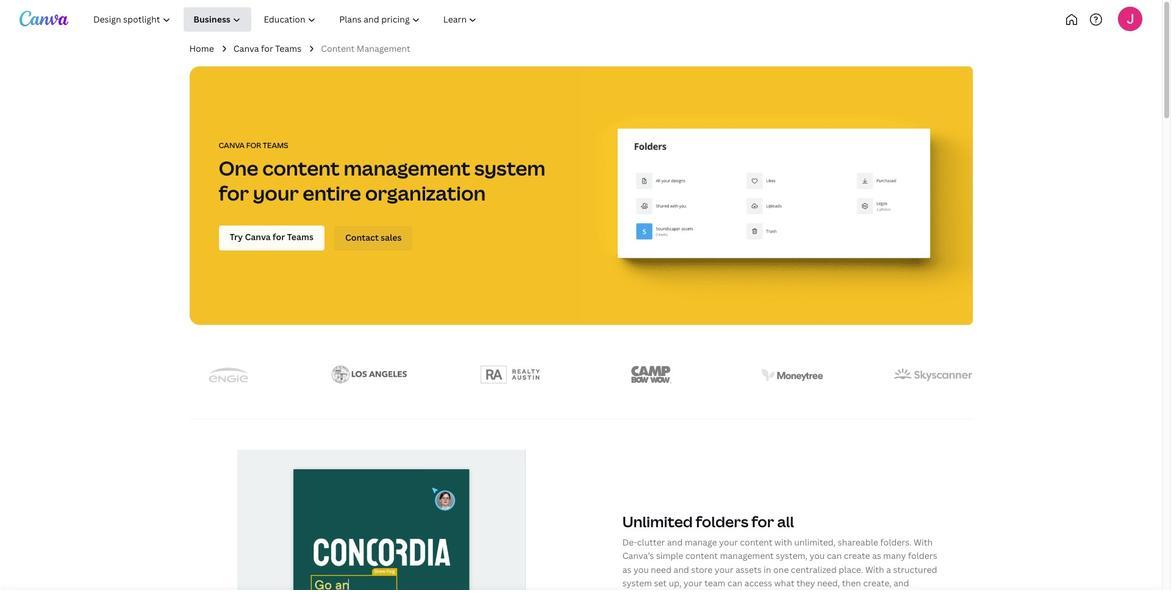 Task type: describe. For each thing, give the bounding box(es) containing it.
system inside canva for teams one content management system for your entire organization
[[475, 155, 546, 181]]

team
[[705, 578, 726, 589]]

your down the 'store'
[[684, 578, 703, 589]]

need
[[651, 564, 672, 576]]

teams for canva for teams one content management system for your entire organization
[[263, 140, 288, 151]]

canva for teams link
[[233, 42, 301, 56]]

management
[[357, 43, 410, 54]]

one
[[219, 155, 258, 181]]

content inside canva for teams one content management system for your entire organization
[[262, 155, 340, 181]]

clutter
[[637, 537, 665, 548]]

in
[[764, 564, 771, 576]]

manage
[[685, 537, 717, 548]]

folder image
[[581, 67, 973, 325]]

home link
[[189, 42, 214, 56]]

up,
[[669, 578, 682, 589]]

canva for canva for teams
[[233, 43, 259, 54]]

1 vertical spatial can
[[728, 578, 743, 589]]

create,
[[863, 578, 892, 589]]

system inside unlimited folders for all de-clutter and manage your content with unlimited, shareable folders. with canva's simple content management system, you can create as many folders as you need and store your assets in one centralized place. with a structured system set up, your team can access what they need, then create,
[[623, 578, 652, 589]]

0 vertical spatial and
[[667, 537, 683, 548]]

1 horizontal spatial you
[[810, 550, 825, 562]]

1 horizontal spatial can
[[827, 550, 842, 562]]

skyscanner image
[[895, 369, 973, 382]]

centralized
[[791, 564, 837, 576]]

canva for canva for teams one content management system for your entire organization
[[219, 140, 245, 151]]

entire
[[303, 180, 361, 206]]

with
[[775, 537, 792, 548]]

create
[[844, 550, 870, 562]]

structured
[[893, 564, 937, 576]]

system,
[[776, 550, 808, 562]]

one
[[773, 564, 789, 576]]

top level navigation element
[[83, 7, 529, 32]]

your right manage
[[719, 537, 738, 548]]

management inside unlimited folders for all de-clutter and manage your content with unlimited, shareable folders. with canva's simple content management system, you can create as many folders as you need and store your assets in one centralized place. with a structured system set up, your team can access what they need, then create,
[[720, 550, 774, 562]]

city of los angeles image
[[332, 366, 407, 385]]

folders.
[[880, 537, 912, 548]]

0 horizontal spatial with
[[865, 564, 884, 576]]

realty austin image
[[481, 366, 540, 384]]

content management
[[321, 43, 410, 54]]

0 vertical spatial with
[[914, 537, 933, 548]]

access
[[745, 578, 772, 589]]

store
[[691, 564, 713, 576]]



Task type: vqa. For each thing, say whether or not it's contained in the screenshot.
the top folders
yes



Task type: locate. For each thing, give the bounding box(es) containing it.
with up create,
[[865, 564, 884, 576]]

home
[[189, 43, 214, 54]]

canva for teams
[[233, 43, 301, 54]]

need,
[[817, 578, 840, 589]]

for inside unlimited folders for all de-clutter and manage your content with unlimited, shareable folders. with canva's simple content management system, you can create as many folders as you need and store your assets in one centralized place. with a structured system set up, your team can access what they need, then create,
[[752, 512, 774, 532]]

what
[[774, 578, 795, 589]]

0 vertical spatial folders
[[696, 512, 749, 532]]

1 vertical spatial management
[[720, 550, 774, 562]]

camp bow wow image
[[631, 366, 672, 384]]

0 vertical spatial system
[[475, 155, 546, 181]]

folders
[[696, 512, 749, 532], [908, 550, 938, 562]]

moneytree k.k. image
[[762, 369, 823, 381]]

management
[[344, 155, 471, 181], [720, 550, 774, 562]]

0 horizontal spatial can
[[728, 578, 743, 589]]

can down assets on the bottom right
[[728, 578, 743, 589]]

teams
[[275, 43, 301, 54], [263, 140, 288, 151]]

can up the place.
[[827, 550, 842, 562]]

management inside canva for teams one content management system for your entire organization
[[344, 155, 471, 181]]

engie image
[[208, 368, 249, 382]]

0 horizontal spatial as
[[623, 564, 632, 576]]

1 vertical spatial folders
[[908, 550, 938, 562]]

you
[[810, 550, 825, 562], [634, 564, 649, 576]]

0 vertical spatial canva
[[233, 43, 259, 54]]

for
[[261, 43, 273, 54], [246, 140, 261, 151], [219, 180, 249, 206], [752, 512, 774, 532]]

shareable
[[838, 537, 878, 548]]

place.
[[839, 564, 863, 576]]

unlimited folders for all de-clutter and manage your content with unlimited, shareable folders. with canva's simple content management system, you can create as many folders as you need and store your assets in one centralized place. with a structured system set up, your team can access what they need, then create, 
[[623, 512, 938, 591]]

many
[[883, 550, 906, 562]]

your up team
[[715, 564, 734, 576]]

1 vertical spatial teams
[[263, 140, 288, 151]]

canva's
[[623, 550, 654, 562]]

canva up one on the top left of page
[[219, 140, 245, 151]]

your
[[253, 180, 299, 206], [719, 537, 738, 548], [715, 564, 734, 576], [684, 578, 703, 589]]

1 horizontal spatial folders
[[908, 550, 938, 562]]

1 horizontal spatial with
[[914, 537, 933, 548]]

unlimited,
[[794, 537, 836, 548]]

1 vertical spatial system
[[623, 578, 652, 589]]

0 vertical spatial you
[[810, 550, 825, 562]]

0 horizontal spatial management
[[344, 155, 471, 181]]

1 vertical spatial with
[[865, 564, 884, 576]]

folders up structured
[[908, 550, 938, 562]]

your inside canva for teams one content management system for your entire organization
[[253, 180, 299, 206]]

unlimited
[[623, 512, 693, 532]]

0 vertical spatial teams
[[275, 43, 301, 54]]

they
[[797, 578, 815, 589]]

organization
[[365, 180, 486, 206]]

you down unlimited,
[[810, 550, 825, 562]]

0 vertical spatial as
[[872, 550, 881, 562]]

simple
[[656, 550, 684, 562]]

and up simple
[[667, 537, 683, 548]]

0 vertical spatial content
[[262, 155, 340, 181]]

and up up, at the right bottom of page
[[674, 564, 689, 576]]

can
[[827, 550, 842, 562], [728, 578, 743, 589]]

content
[[262, 155, 340, 181], [740, 537, 773, 548], [686, 550, 718, 562]]

1 horizontal spatial as
[[872, 550, 881, 562]]

assets
[[736, 564, 762, 576]]

1 horizontal spatial system
[[623, 578, 652, 589]]

0 vertical spatial can
[[827, 550, 842, 562]]

0 horizontal spatial system
[[475, 155, 546, 181]]

with
[[914, 537, 933, 548], [865, 564, 884, 576]]

you down canva's
[[634, 564, 649, 576]]

1 vertical spatial you
[[634, 564, 649, 576]]

and
[[667, 537, 683, 548], [674, 564, 689, 576]]

with right folders.
[[914, 537, 933, 548]]

teams for canva for teams
[[275, 43, 301, 54]]

2 horizontal spatial content
[[740, 537, 773, 548]]

as left 'many'
[[872, 550, 881, 562]]

1 vertical spatial canva
[[219, 140, 245, 151]]

canva inside canva for teams one content management system for your entire organization
[[219, 140, 245, 151]]

as
[[872, 550, 881, 562], [623, 564, 632, 576]]

all
[[777, 512, 794, 532]]

1 vertical spatial content
[[740, 537, 773, 548]]

your left entire
[[253, 180, 299, 206]]

0 horizontal spatial folders
[[696, 512, 749, 532]]

1 horizontal spatial content
[[686, 550, 718, 562]]

1 horizontal spatial management
[[720, 550, 774, 562]]

folders up manage
[[696, 512, 749, 532]]

2 vertical spatial content
[[686, 550, 718, 562]]

0 horizontal spatial content
[[262, 155, 340, 181]]

system
[[475, 155, 546, 181], [623, 578, 652, 589]]

as down canva's
[[623, 564, 632, 576]]

then
[[842, 578, 861, 589]]

canva
[[233, 43, 259, 54], [219, 140, 245, 151]]

canva right home
[[233, 43, 259, 54]]

0 horizontal spatial you
[[634, 564, 649, 576]]

1 vertical spatial and
[[674, 564, 689, 576]]

0 vertical spatial management
[[344, 155, 471, 181]]

de-
[[623, 537, 637, 548]]

a
[[886, 564, 891, 576]]

content
[[321, 43, 355, 54]]

teams inside canva for teams one content management system for your entire organization
[[263, 140, 288, 151]]

set
[[654, 578, 667, 589]]

1 vertical spatial as
[[623, 564, 632, 576]]

canva for teams one content management system for your entire organization
[[219, 140, 546, 206]]



